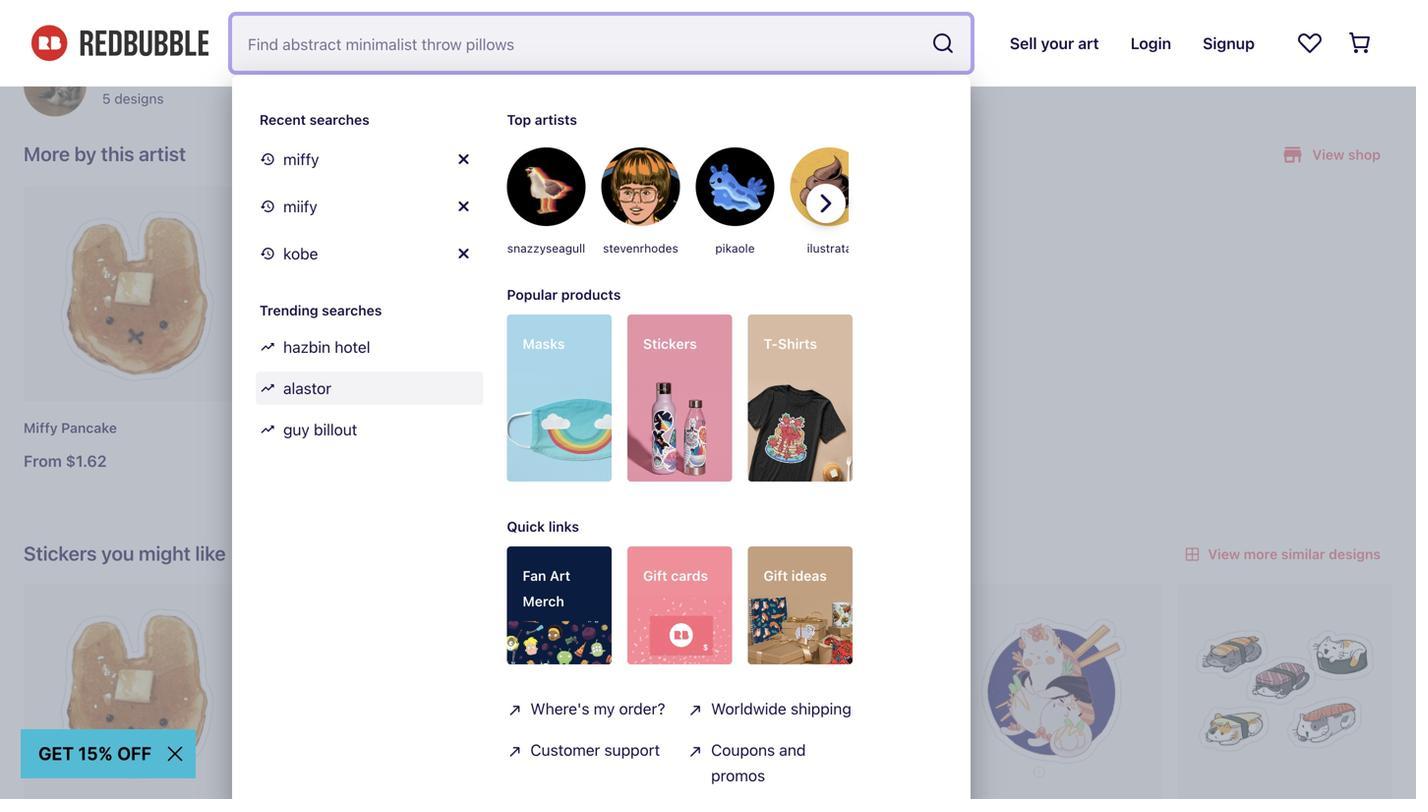 Task type: describe. For each thing, give the bounding box(es) containing it.
shy rat
[[716, 420, 763, 436]]

customer
[[531, 741, 600, 760]]

gift cards link
[[627, 547, 732, 665]]

top artists
[[507, 112, 577, 128]]

pikaole
[[715, 241, 755, 255]]

links
[[549, 519, 579, 535]]

peanut butter n jelly bear sticker pack link
[[254, 186, 512, 486]]

item preview, tomato cat designed and sold by st3gasaurous. image
[[485, 186, 700, 401]]

1 item preview, miffy pancake  designed and sold by st3gasaurous. image from the top
[[24, 186, 239, 401]]

where's my order?
[[531, 700, 665, 718]]

coupons
[[711, 741, 775, 760]]

this
[[101, 142, 134, 165]]

might
[[139, 542, 191, 565]]

avatar for pikaole image
[[696, 148, 774, 226]]

hotel
[[335, 338, 370, 357]]

masks link
[[507, 315, 612, 482]]

$1.62 for rat
[[758, 452, 799, 471]]

and for designed
[[189, 57, 221, 80]]

stickers link
[[627, 315, 732, 482]]

and for coupons
[[779, 741, 806, 760]]

top
[[507, 112, 531, 128]]

hazbin hotel
[[283, 338, 370, 357]]

art
[[550, 568, 570, 584]]

customer support link
[[531, 738, 660, 763]]

stickers for stickers you might like
[[24, 542, 97, 565]]

miify
[[283, 197, 317, 216]]

from $1.62 for pancake
[[24, 452, 107, 471]]

guy
[[283, 420, 310, 439]]

pack
[[480, 420, 512, 436]]

coupons and promos link
[[711, 738, 853, 789]]

sold
[[226, 57, 262, 80]]

recent searches
[[260, 112, 370, 128]]

t-shirts
[[764, 336, 817, 352]]

bear
[[395, 420, 426, 436]]

merch
[[523, 594, 564, 610]]

support
[[604, 741, 660, 760]]

masks
[[523, 336, 565, 352]]

avatar for stevenrhodes image
[[601, 148, 680, 226]]

ilustrata
[[807, 241, 852, 255]]

avatar for ilustrata image
[[790, 148, 869, 226]]

cat
[[538, 420, 561, 436]]

stickers you might like
[[24, 542, 226, 565]]

where's
[[531, 700, 590, 718]]

item preview, shy rat designed and sold by st3gasaurous. image
[[716, 186, 931, 401]]

pancake
[[61, 420, 117, 436]]

designed
[[102, 57, 184, 80]]

searches for trending searches
[[322, 302, 382, 319]]

item preview, sushi cat designed and sold by mealla. image
[[485, 584, 700, 799]]

alastor
[[283, 379, 331, 398]]

stevenrhodes
[[603, 241, 678, 255]]

snazzyseagull
[[507, 241, 585, 255]]

tomato
[[485, 420, 535, 436]]

hazbin
[[283, 338, 331, 357]]

from $1.62 for rat
[[716, 452, 799, 471]]

order?
[[619, 700, 665, 718]]

st3gasaurous
[[293, 57, 416, 80]]

5
[[102, 90, 111, 107]]

worldwide shipping link
[[711, 696, 851, 722]]

gift ideas link
[[748, 547, 853, 665]]

promos
[[711, 767, 765, 785]]

worldwide shipping
[[711, 700, 851, 718]]

popular products
[[507, 287, 621, 303]]

redbubble logo image
[[31, 25, 208, 61]]

shipping
[[791, 700, 851, 718]]

recent
[[260, 112, 306, 128]]

from $1.62 for cat
[[485, 452, 568, 471]]

trending searches
[[260, 302, 382, 319]]

where's my order? link
[[531, 696, 665, 722]]

ideas
[[791, 568, 827, 584]]

5 designs
[[102, 90, 164, 107]]

searches for recent searches
[[309, 112, 370, 128]]

customer support
[[531, 741, 660, 760]]



Task type: locate. For each thing, give the bounding box(es) containing it.
1 vertical spatial by
[[74, 142, 96, 165]]

item preview, sushi cat designed and sold by spiritedartwork. image
[[716, 584, 931, 799]]

3 $1.62 from the left
[[758, 452, 799, 471]]

1 horizontal spatial $1.62
[[527, 452, 568, 471]]

$1.62 down rat
[[758, 452, 799, 471]]

shirts
[[778, 336, 817, 352]]

0 horizontal spatial by
[[74, 142, 96, 165]]

fan
[[523, 568, 546, 584]]

1 vertical spatial searches
[[322, 302, 382, 319]]

1 horizontal spatial from
[[485, 452, 523, 471]]

0 vertical spatial stickers
[[643, 336, 697, 352]]

butter
[[304, 420, 346, 436]]

0 horizontal spatial from
[[24, 452, 62, 471]]

0 horizontal spatial from $1.62
[[24, 452, 107, 471]]

1 vertical spatial item preview, miffy pancake  designed and sold by st3gasaurous. image
[[24, 584, 239, 799]]

avatar for snazzyseagull image
[[507, 148, 586, 226]]

0 vertical spatial searches
[[309, 112, 370, 128]]

1 horizontal spatial gift
[[764, 568, 788, 584]]

peanut butter n jelly bear sticker pack
[[254, 420, 512, 436]]

peanut
[[254, 420, 301, 436]]

you
[[101, 542, 134, 565]]

0 vertical spatial item preview, miffy pancake  designed and sold by st3gasaurous. image
[[24, 186, 239, 401]]

2 horizontal spatial from $1.62
[[716, 452, 799, 471]]

shy
[[716, 420, 741, 436]]

quick links
[[507, 519, 579, 535]]

artists
[[535, 112, 577, 128]]

2 from $1.62 from the left
[[485, 452, 568, 471]]

stevenrhodes link
[[601, 148, 680, 260]]

fan art merch link
[[507, 547, 612, 665]]

rat
[[744, 420, 763, 436]]

billout
[[314, 420, 357, 439]]

0 horizontal spatial stickers
[[24, 542, 97, 565]]

and inside coupons and promos
[[779, 741, 806, 760]]

gift ideas
[[764, 568, 827, 584]]

0 vertical spatial by
[[267, 57, 288, 80]]

products
[[561, 287, 621, 303]]

2 horizontal spatial from
[[716, 452, 754, 471]]

gift cards
[[643, 568, 708, 584]]

gift left cards
[[643, 568, 668, 584]]

1 horizontal spatial and
[[779, 741, 806, 760]]

gift left ideas
[[764, 568, 788, 584]]

popular
[[507, 287, 558, 303]]

sticker
[[430, 420, 476, 436]]

artist
[[139, 142, 186, 165]]

item preview, sushi cat designed and sold by crabigayle. image
[[947, 584, 1162, 799]]

worldwide
[[711, 700, 787, 718]]

snazzyseagull link
[[507, 148, 586, 260]]

from $1.62 down tomato cat
[[485, 452, 568, 471]]

coupons and promos
[[711, 741, 806, 785]]

and down worldwide shipping
[[779, 741, 806, 760]]

3 from $1.62 from the left
[[716, 452, 799, 471]]

and left sold
[[189, 57, 221, 80]]

item preview, sushi cats anime kawaii designed and sold by mealla. image
[[1178, 584, 1393, 799]]

1 from $1.62 from the left
[[24, 452, 107, 471]]

from for shy
[[716, 452, 754, 471]]

Search term search field
[[232, 16, 923, 71]]

1 horizontal spatial stickers
[[643, 336, 697, 352]]

miffy
[[24, 420, 58, 436]]

from down shy rat
[[716, 452, 754, 471]]

and
[[189, 57, 221, 80], [779, 741, 806, 760]]

stickers
[[643, 336, 697, 352], [24, 542, 97, 565]]

from $1.62
[[24, 452, 107, 471], [485, 452, 568, 471], [716, 452, 799, 471]]

$1.62 for cat
[[527, 452, 568, 471]]

1 horizontal spatial by
[[267, 57, 288, 80]]

searches
[[309, 112, 370, 128], [322, 302, 382, 319]]

1 vertical spatial and
[[779, 741, 806, 760]]

jelly
[[361, 420, 392, 436]]

3 from from the left
[[716, 452, 754, 471]]

1 from from the left
[[24, 452, 62, 471]]

2 $1.62 from the left
[[527, 452, 568, 471]]

trending
[[260, 302, 318, 319]]

2 item preview, miffy pancake  designed and sold by st3gasaurous. image from the top
[[24, 584, 239, 799]]

2 gift from the left
[[764, 568, 788, 584]]

t-shirts link
[[748, 315, 853, 482]]

pikaole link
[[696, 148, 774, 260]]

2 horizontal spatial $1.62
[[758, 452, 799, 471]]

designs
[[114, 90, 164, 107]]

miffy pancake
[[24, 420, 117, 436]]

0 horizontal spatial gift
[[643, 568, 668, 584]]

stickers for stickers
[[643, 336, 697, 352]]

from down miffy
[[24, 452, 62, 471]]

list box
[[232, 106, 507, 800]]

more by this artist
[[24, 142, 186, 165]]

$1.62
[[66, 452, 107, 471], [527, 452, 568, 471], [758, 452, 799, 471]]

by
[[267, 57, 288, 80], [74, 142, 96, 165]]

0 horizontal spatial $1.62
[[66, 452, 107, 471]]

from
[[24, 452, 62, 471], [485, 452, 523, 471], [716, 452, 754, 471]]

miffy
[[283, 150, 319, 169]]

quick
[[507, 519, 545, 535]]

1 gift from the left
[[643, 568, 668, 584]]

more
[[24, 142, 70, 165]]

t-
[[764, 336, 778, 352]]

item preview, peanut butter n jelly bear sticker pack designed and sold by st3gasaurous. image
[[254, 186, 469, 401]]

searches up the hotel
[[322, 302, 382, 319]]

guy billout
[[283, 420, 357, 439]]

from for tomato
[[485, 452, 523, 471]]

kobe
[[283, 244, 318, 263]]

by right sold
[[267, 57, 288, 80]]

2 from from the left
[[485, 452, 523, 471]]

designed and sold by st3gasaurous
[[102, 57, 416, 80]]

$1.62 down pancake
[[66, 452, 107, 471]]

fan art merch
[[523, 568, 570, 610]]

like
[[195, 542, 226, 565]]

$1.62 down the cat on the left of the page
[[527, 452, 568, 471]]

gift for gift cards
[[643, 568, 668, 584]]

searches down st3gasaurous link
[[309, 112, 370, 128]]

st3gasaurous link
[[293, 54, 416, 83]]

0 horizontal spatial and
[[189, 57, 221, 80]]

None field
[[232, 16, 971, 71]]

ilustrata link
[[790, 148, 869, 260]]

tomato cat
[[485, 420, 561, 436]]

gift for gift ideas
[[764, 568, 788, 584]]

cards
[[671, 568, 708, 584]]

n
[[349, 420, 358, 436]]

1 horizontal spatial from $1.62
[[485, 452, 568, 471]]

list box containing miffy
[[232, 106, 507, 800]]

my
[[594, 700, 615, 718]]

1 vertical spatial stickers
[[24, 542, 97, 565]]

0 vertical spatial and
[[189, 57, 221, 80]]

from down tomato
[[485, 452, 523, 471]]

from for miffy
[[24, 452, 62, 471]]

$1.62 for pancake
[[66, 452, 107, 471]]

from $1.62 down 'miffy pancake'
[[24, 452, 107, 471]]

1 $1.62 from the left
[[66, 452, 107, 471]]

item preview, miffy pancake  designed and sold by st3gasaurous. image
[[24, 186, 239, 401], [24, 584, 239, 799]]

by left this
[[74, 142, 96, 165]]

from $1.62 down rat
[[716, 452, 799, 471]]



Task type: vqa. For each thing, say whether or not it's contained in the screenshot.
open chat "Icon"
no



